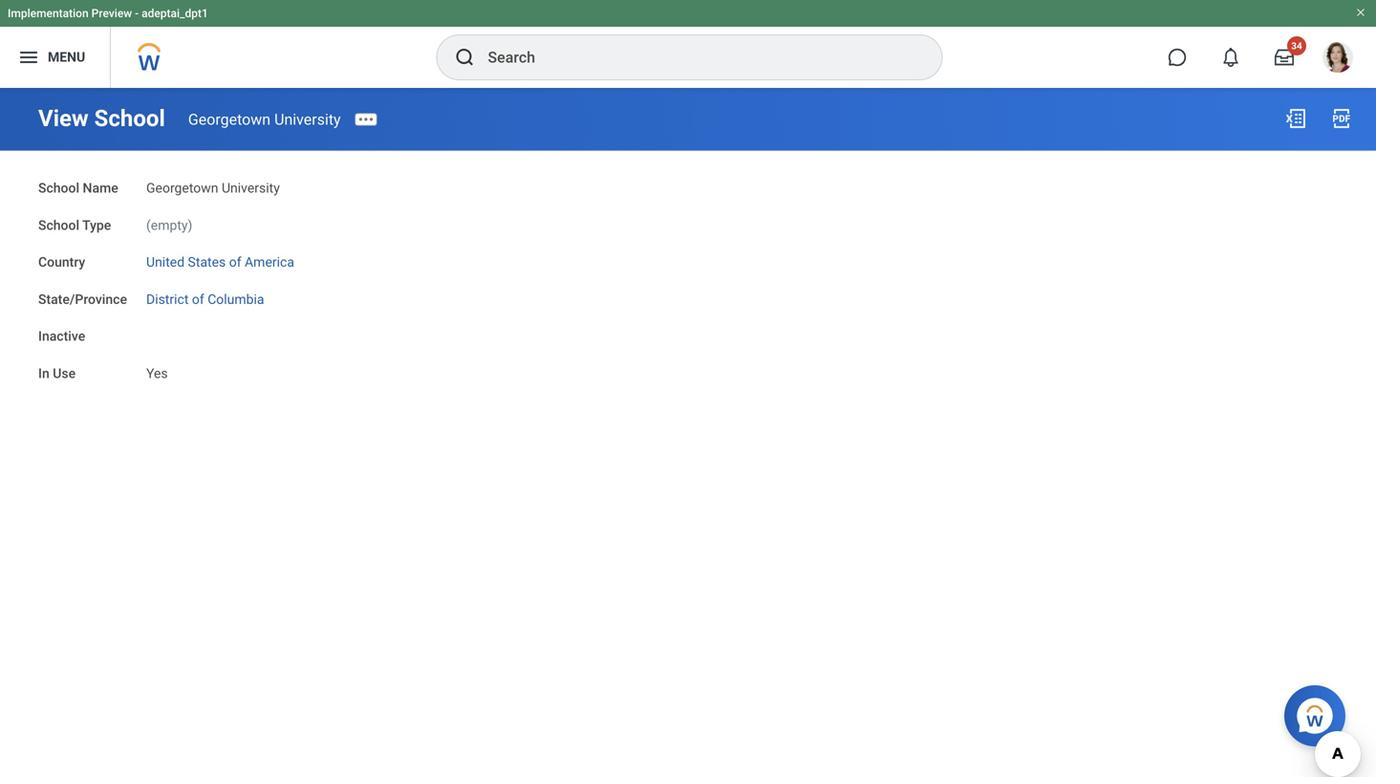 Task type: locate. For each thing, give the bounding box(es) containing it.
implementation
[[8, 7, 89, 20]]

school right the view
[[94, 105, 165, 132]]

0 vertical spatial georgetown
[[188, 110, 271, 128]]

school up school type at left top
[[38, 180, 79, 196]]

-
[[135, 7, 139, 20]]

use
[[53, 365, 76, 381]]

district
[[146, 291, 189, 307]]

school for school name
[[38, 180, 79, 196]]

(empty)
[[146, 217, 193, 233]]

1 horizontal spatial of
[[229, 254, 241, 270]]

menu button
[[0, 27, 110, 88]]

Search Workday  search field
[[488, 36, 903, 78]]

search image
[[454, 46, 476, 69]]

0 vertical spatial georgetown university
[[188, 110, 341, 128]]

adeptai_dpt1
[[142, 7, 208, 20]]

school type
[[38, 217, 111, 233]]

united states of america
[[146, 254, 294, 270]]

of inside 'link'
[[192, 291, 204, 307]]

georgetown inside school name element
[[146, 180, 218, 196]]

of
[[229, 254, 241, 270], [192, 291, 204, 307]]

school up country
[[38, 217, 79, 233]]

1 vertical spatial of
[[192, 291, 204, 307]]

states
[[188, 254, 226, 270]]

georgetown university up (empty)
[[146, 180, 280, 196]]

menu
[[48, 49, 85, 65]]

georgetown university for school name element
[[146, 180, 280, 196]]

2 vertical spatial school
[[38, 217, 79, 233]]

georgetown university
[[188, 110, 341, 128], [146, 180, 280, 196]]

america
[[245, 254, 294, 270]]

0 vertical spatial university
[[274, 110, 341, 128]]

university
[[274, 110, 341, 128], [222, 180, 280, 196]]

0 horizontal spatial of
[[192, 291, 204, 307]]

1 vertical spatial georgetown university
[[146, 180, 280, 196]]

georgetown university link
[[188, 110, 341, 128]]

united
[[146, 254, 185, 270]]

34
[[1292, 40, 1303, 52]]

columbia
[[208, 291, 264, 307]]

country
[[38, 254, 85, 270]]

georgetown
[[188, 110, 271, 128], [146, 180, 218, 196]]

united states of america link
[[146, 250, 294, 270]]

georgetown up (empty)
[[146, 180, 218, 196]]

notifications large image
[[1222, 48, 1241, 67]]

in
[[38, 365, 49, 381]]

state/province
[[38, 291, 127, 307]]

1 vertical spatial georgetown
[[146, 180, 218, 196]]

georgetown for georgetown university link
[[188, 110, 271, 128]]

1 vertical spatial school
[[38, 180, 79, 196]]

georgetown up school name element
[[188, 110, 271, 128]]

university for georgetown university link
[[274, 110, 341, 128]]

university inside school name element
[[222, 180, 280, 196]]

name
[[83, 180, 118, 196]]

georgetown university up school name element
[[188, 110, 341, 128]]

of right district
[[192, 291, 204, 307]]

preview
[[91, 7, 132, 20]]

of right states
[[229, 254, 241, 270]]

1 vertical spatial university
[[222, 180, 280, 196]]

school
[[94, 105, 165, 132], [38, 180, 79, 196], [38, 217, 79, 233]]



Task type: describe. For each thing, give the bounding box(es) containing it.
university for school name element
[[222, 180, 280, 196]]

inbox large image
[[1275, 48, 1294, 67]]

34 button
[[1264, 36, 1307, 78]]

profile logan mcneil image
[[1323, 42, 1353, 77]]

view school main content
[[0, 88, 1376, 401]]

district of columbia link
[[146, 287, 264, 307]]

in use
[[38, 365, 76, 381]]

georgetown for school name element
[[146, 180, 218, 196]]

georgetown university for georgetown university link
[[188, 110, 341, 128]]

view school
[[38, 105, 165, 132]]

justify image
[[17, 46, 40, 69]]

school name element
[[146, 169, 280, 197]]

school name
[[38, 180, 118, 196]]

close environment banner image
[[1355, 7, 1367, 18]]

yes
[[146, 365, 168, 381]]

district of columbia
[[146, 291, 264, 307]]

view printable version (pdf) image
[[1331, 107, 1353, 130]]

type
[[82, 217, 111, 233]]

in use element
[[146, 354, 168, 382]]

implementation preview -   adeptai_dpt1
[[8, 7, 208, 20]]

0 vertical spatial of
[[229, 254, 241, 270]]

school for school type
[[38, 217, 79, 233]]

inactive
[[38, 328, 85, 344]]

menu banner
[[0, 0, 1376, 88]]

view
[[38, 105, 89, 132]]

export to excel image
[[1285, 107, 1308, 130]]

0 vertical spatial school
[[94, 105, 165, 132]]



Task type: vqa. For each thing, say whether or not it's contained in the screenshot.
Remove Retiree Status's Action
no



